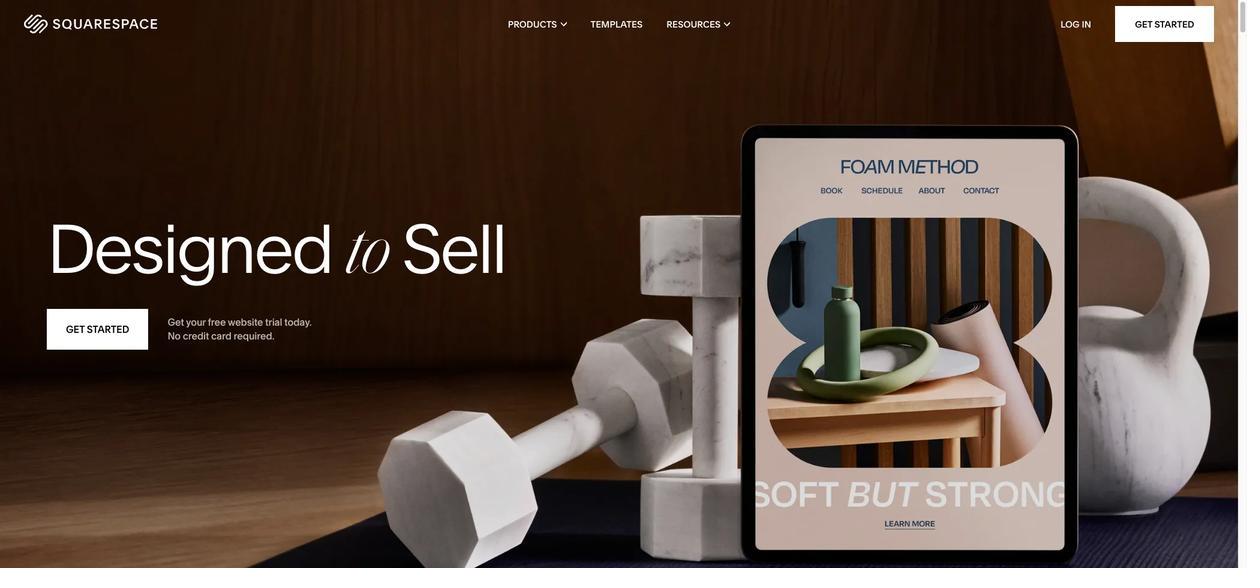 Task type: locate. For each thing, give the bounding box(es) containing it.
designed
[[47, 207, 332, 290]]

get started
[[1135, 18, 1195, 30], [66, 323, 129, 335]]

0 vertical spatial started
[[1155, 18, 1195, 30]]

0 horizontal spatial get started link
[[47, 309, 148, 350]]

required.
[[234, 330, 274, 342]]

started
[[1155, 18, 1195, 30], [87, 323, 129, 335]]

1 vertical spatial started
[[87, 323, 129, 335]]

1 vertical spatial get started
[[66, 323, 129, 335]]

get started link
[[1116, 6, 1215, 42], [47, 309, 148, 350]]

log             in link
[[1061, 18, 1092, 30]]

0 horizontal spatial get started
[[66, 323, 129, 335]]

1 horizontal spatial started
[[1155, 18, 1195, 30]]

trial
[[265, 316, 282, 328]]

sell
[[402, 207, 505, 290]]

squarespace logo link
[[24, 14, 262, 34]]

get inside get your free website trial today. no credit card required.
[[168, 316, 184, 328]]

no
[[168, 330, 181, 342]]

free
[[208, 316, 226, 328]]

0 vertical spatial get started link
[[1116, 6, 1215, 42]]

products
[[508, 18, 557, 30]]

0 horizontal spatial started
[[87, 323, 129, 335]]

0 horizontal spatial get
[[66, 323, 85, 335]]

website
[[228, 316, 263, 328]]

1 horizontal spatial get
[[168, 316, 184, 328]]

0 vertical spatial get started
[[1135, 18, 1195, 30]]

in
[[1082, 18, 1092, 30]]

get
[[1135, 18, 1153, 30], [168, 316, 184, 328], [66, 323, 85, 335]]

squarespace logo image
[[24, 14, 157, 34]]

get your free website trial today. no credit card required.
[[168, 316, 312, 342]]

card
[[211, 330, 232, 342]]



Task type: describe. For each thing, give the bounding box(es) containing it.
credit
[[183, 330, 209, 342]]

log
[[1061, 18, 1080, 30]]

log             in
[[1061, 18, 1092, 30]]

templates
[[591, 18, 643, 30]]

products button
[[508, 0, 567, 48]]

1 horizontal spatial get started link
[[1116, 6, 1215, 42]]

2 horizontal spatial get
[[1135, 18, 1153, 30]]

your
[[186, 316, 206, 328]]

designed to sell
[[47, 207, 505, 290]]

today.
[[284, 316, 312, 328]]

resources
[[667, 18, 721, 30]]

to
[[346, 222, 388, 290]]

resources button
[[667, 0, 730, 48]]

templates link
[[591, 0, 643, 48]]

1 horizontal spatial get started
[[1135, 18, 1195, 30]]

1 vertical spatial get started link
[[47, 309, 148, 350]]



Task type: vqa. For each thing, say whether or not it's contained in the screenshot.
In at the right of page
yes



